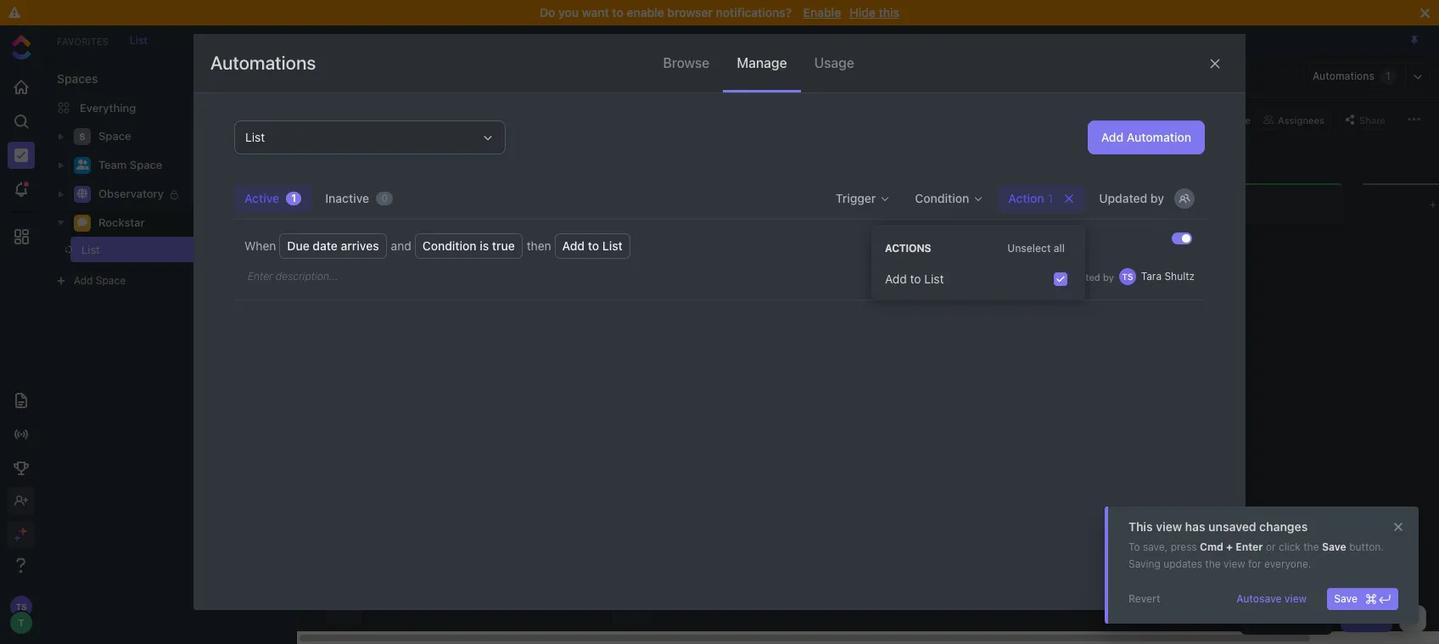 Task type: vqa. For each thing, say whether or not it's contained in the screenshot.
Team Space's Space
yes



Task type: describe. For each thing, give the bounding box(es) containing it.
add automation
[[1102, 130, 1192, 144]]

press
[[1171, 541, 1198, 554]]

share button
[[1341, 109, 1391, 129]]

user group image
[[76, 160, 89, 170]]

has
[[1186, 520, 1206, 534]]

this view has unsaved changes to save, press cmd + enter or click the save button. saving updates the view for everyone.
[[1129, 520, 1385, 571]]

hide
[[850, 5, 876, 20]]

0 vertical spatial the
[[1304, 541, 1320, 554]]

rockstar link
[[98, 210, 275, 237]]

add to list button
[[879, 266, 1079, 293]]

1 vertical spatial e
[[624, 321, 639, 328]]

+ inside this view has unsaved changes to save, press cmd + enter or click the save button. saving updates the view for everyone.
[[1227, 541, 1234, 554]]

comment image
[[77, 218, 87, 228]]

n
[[340, 279, 351, 286]]

0 horizontal spatial enter
[[248, 270, 273, 283]]

task
[[1364, 612, 1386, 625]]

updated by ts tara shultz
[[1062, 270, 1195, 283]]

enable
[[627, 5, 665, 20]]

unselect all button
[[1001, 239, 1072, 259]]

inactive
[[325, 191, 369, 205]]

observatory
[[98, 187, 164, 201]]

favorites
[[57, 35, 109, 46]]

everything
[[80, 101, 136, 114]]

view for this
[[1156, 520, 1183, 534]]

0 horizontal spatial 1
[[291, 192, 297, 205]]

search tasks...
[[346, 112, 416, 125]]

assignees button
[[1258, 109, 1332, 129]]

add automation button
[[1088, 121, 1206, 155]]

o
[[624, 275, 639, 285]]

due date arrives
[[287, 239, 379, 253]]

enter description...
[[248, 270, 338, 283]]

add space
[[74, 274, 126, 287]]

condition is true
[[423, 239, 515, 253]]

manage
[[737, 55, 787, 70]]

due
[[287, 239, 310, 253]]

observatory link
[[98, 181, 275, 208]]

want
[[582, 5, 609, 20]]

space for add space
[[96, 274, 126, 287]]

1 vertical spatial to
[[588, 239, 599, 253]]

enable
[[804, 5, 842, 20]]

0 vertical spatial space
[[98, 129, 131, 143]]

0 vertical spatial 1
[[1386, 70, 1391, 82]]

me button
[[1220, 109, 1258, 129]]

automation
[[1127, 130, 1192, 144]]

actions
[[885, 242, 932, 255]]

5 c o l l a p s e d
[[624, 256, 639, 337]]

do you want to enable browser notifications? enable hide this
[[540, 5, 900, 20]]

0 for o p e n
[[340, 300, 351, 306]]

0 horizontal spatial the
[[1206, 558, 1221, 571]]

and
[[391, 239, 411, 253]]

spaces
[[57, 71, 98, 86]]

redo
[[910, 197, 941, 211]]

or
[[1267, 541, 1276, 554]]

usage
[[815, 55, 855, 70]]

globe image
[[77, 189, 87, 199]]

updates
[[1164, 558, 1203, 571]]

notifications?
[[716, 5, 792, 20]]

tara
[[1142, 270, 1162, 283]]

0 horizontal spatial e
[[340, 273, 351, 279]]

team space link
[[98, 152, 275, 179]]

active
[[245, 191, 279, 205]]

add to list inside button
[[885, 272, 944, 286]]

0 for redo
[[955, 199, 961, 210]]

changes
[[1260, 520, 1309, 534]]

date updated
[[475, 150, 535, 161]]

team
[[98, 158, 127, 172]]

time
[[385, 150, 407, 161]]

do
[[540, 5, 556, 20]]

is
[[480, 239, 489, 253]]

everything link
[[43, 94, 296, 121]]

this
[[879, 5, 900, 20]]

action
[[1009, 191, 1045, 205]]

cmd
[[1200, 541, 1224, 554]]

0 vertical spatial p
[[340, 266, 351, 273]]

share
[[1360, 114, 1386, 125]]

Search tasks... text field
[[346, 107, 486, 131]]

me
[[1238, 114, 1251, 125]]

unselect all
[[1008, 242, 1065, 255]]

date
[[313, 239, 338, 253]]



Task type: locate. For each thing, give the bounding box(es) containing it.
add
[[1102, 130, 1124, 144], [563, 239, 585, 253], [885, 272, 907, 286], [74, 274, 93, 287]]

action button
[[999, 185, 1086, 212]]

2 vertical spatial to
[[911, 272, 922, 286]]

sorting by
[[318, 149, 367, 162]]

unselect
[[1008, 242, 1051, 255]]

a
[[624, 298, 639, 306]]

1 horizontal spatial +
[[1430, 197, 1440, 210]]

revert button
[[1122, 588, 1168, 610]]

to right want
[[612, 5, 624, 20]]

save,
[[1143, 541, 1168, 554]]

save button
[[1328, 588, 1399, 610]]

space link
[[98, 123, 275, 150]]

add to list down actions
[[885, 272, 944, 286]]

5
[[624, 256, 639, 264]]

time estimate
[[385, 150, 448, 161]]

sorting
[[318, 149, 353, 162]]

o p e n
[[340, 259, 351, 286]]

e down 'a' at the top
[[624, 321, 639, 328]]

0 horizontal spatial add to list
[[563, 239, 623, 253]]

0
[[381, 192, 388, 205], [955, 199, 961, 210], [340, 300, 351, 306]]

add to list
[[563, 239, 623, 253], [885, 272, 944, 286]]

shultz
[[1165, 270, 1195, 283]]

1
[[1386, 70, 1391, 82], [291, 192, 297, 205]]

2 horizontal spatial 0
[[955, 199, 961, 210]]

0 horizontal spatial automations
[[211, 52, 316, 74]]

to right then
[[588, 239, 599, 253]]

add to list right then
[[563, 239, 623, 253]]

automations
[[211, 52, 316, 74], [1313, 70, 1375, 82]]

estimate
[[409, 150, 448, 161]]

p up d on the left bottom of page
[[624, 306, 639, 314]]

view for autosave
[[1285, 593, 1308, 605]]

save left button. at the bottom right
[[1323, 541, 1347, 554]]

1 horizontal spatial e
[[624, 321, 639, 328]]

by inside 'updated by ts tara shultz'
[[1104, 271, 1115, 282]]

0 vertical spatial view
[[1156, 520, 1183, 534]]

list link right favorites
[[121, 34, 156, 46]]

1 horizontal spatial 1
[[1386, 70, 1391, 82]]

updated
[[1062, 271, 1101, 282]]

2 vertical spatial view
[[1285, 593, 1308, 605]]

team space
[[98, 158, 162, 172]]

1 vertical spatial view
[[1224, 558, 1246, 571]]

0 horizontal spatial by
[[355, 149, 367, 162]]

add inside add to list button
[[885, 272, 907, 286]]

by for updated
[[1104, 271, 1115, 282]]

1 vertical spatial list link
[[65, 237, 258, 262]]

0 down n
[[340, 300, 351, 306]]

rockstar
[[98, 216, 145, 229]]

when
[[245, 239, 276, 253]]

save down button. at the bottom right
[[1335, 593, 1358, 605]]

0 vertical spatial by
[[355, 149, 367, 162]]

1 vertical spatial add to list
[[885, 272, 944, 286]]

view inside button
[[1285, 593, 1308, 605]]

2 vertical spatial space
[[96, 274, 126, 287]]

autosave view button
[[1230, 588, 1314, 610]]

browser
[[668, 5, 713, 20]]

assignees
[[1279, 114, 1325, 125]]

2 l from the top
[[624, 291, 639, 298]]

1 vertical spatial space
[[130, 158, 162, 172]]

space down rockstar
[[96, 274, 126, 287]]

add down the "comment" image
[[74, 274, 93, 287]]

0 horizontal spatial view
[[1156, 520, 1183, 534]]

2
[[269, 244, 275, 255]]

list
[[130, 34, 148, 46], [603, 239, 623, 253], [82, 243, 100, 256], [392, 251, 407, 261], [925, 272, 944, 286]]

condition
[[423, 239, 477, 253]]

0 vertical spatial +
[[1430, 197, 1440, 210]]

this
[[1129, 520, 1153, 534]]

unsaved
[[1209, 520, 1257, 534]]

the
[[1304, 541, 1320, 554], [1206, 558, 1221, 571]]

date
[[475, 150, 495, 161]]

autosave view
[[1237, 593, 1308, 605]]

l up 'a' at the top
[[624, 285, 639, 291]]

2 horizontal spatial to
[[911, 272, 922, 286]]

0 vertical spatial enter
[[248, 270, 273, 283]]

1 vertical spatial p
[[624, 306, 639, 314]]

the right click
[[1304, 541, 1320, 554]]

space up observatory
[[130, 158, 162, 172]]

space
[[98, 129, 131, 143], [130, 158, 162, 172], [96, 274, 126, 287]]

enter up for
[[1236, 541, 1264, 554]]

description...
[[276, 270, 338, 283]]

0 horizontal spatial to
[[588, 239, 599, 253]]

by right sorting
[[355, 149, 367, 162]]

list link
[[121, 34, 156, 46], [65, 237, 258, 262]]

2 horizontal spatial view
[[1285, 593, 1308, 605]]

space up team
[[98, 129, 131, 143]]

p up n
[[340, 266, 351, 273]]

l down o
[[624, 291, 639, 298]]

closed
[[1142, 197, 1186, 211]]

1 horizontal spatial add to list
[[885, 272, 944, 286]]

by
[[355, 149, 367, 162], [1104, 271, 1115, 282]]

none checkbox inside add to list button
[[1054, 273, 1068, 286]]

updated
[[498, 150, 535, 161]]

space inside the team space link
[[130, 158, 162, 172]]

save inside this view has unsaved changes to save, press cmd + enter or click the save button. saving updates the view for everyone.
[[1323, 541, 1347, 554]]

s
[[624, 314, 639, 321]]

d
[[624, 328, 639, 337]]

add right then
[[563, 239, 585, 253]]

1 horizontal spatial the
[[1304, 541, 1320, 554]]

0 horizontal spatial +
[[1227, 541, 1234, 554]]

true
[[492, 239, 515, 253]]

save inside save "button"
[[1335, 593, 1358, 605]]

1 vertical spatial enter
[[1236, 541, 1264, 554]]

view up save,
[[1156, 520, 1183, 534]]

0 vertical spatial add to list
[[563, 239, 623, 253]]

0 right redo
[[955, 199, 961, 210]]

0 vertical spatial list link
[[121, 34, 156, 46]]

1 horizontal spatial to
[[612, 5, 624, 20]]

None checkbox
[[1054, 273, 1068, 286]]

1 l from the top
[[624, 285, 639, 291]]

0 left the pending
[[381, 192, 388, 205]]

add left automation
[[1102, 130, 1124, 144]]

1 horizontal spatial enter
[[1236, 541, 1264, 554]]

1 vertical spatial 1
[[291, 192, 297, 205]]

by left ts
[[1104, 271, 1115, 282]]

all
[[1054, 242, 1065, 255]]

1 vertical spatial the
[[1206, 558, 1221, 571]]

view down everyone. at the right
[[1285, 593, 1308, 605]]

action button
[[999, 185, 1086, 212]]

1 horizontal spatial by
[[1104, 271, 1115, 282]]

search
[[346, 112, 379, 125]]

0 vertical spatial to
[[612, 5, 624, 20]]

tasks...
[[382, 112, 416, 125]]

0 vertical spatial save
[[1323, 541, 1347, 554]]

0 vertical spatial e
[[340, 273, 351, 279]]

pending
[[392, 197, 442, 211]]

1 horizontal spatial p
[[624, 306, 639, 314]]

1 right active
[[291, 192, 297, 205]]

ts
[[1123, 272, 1134, 282]]

to inside button
[[911, 272, 922, 286]]

o
[[340, 259, 351, 266]]

enter down the 2
[[248, 270, 273, 283]]

space for team space
[[130, 158, 162, 172]]

by for sorting
[[355, 149, 367, 162]]

1 vertical spatial +
[[1227, 541, 1234, 554]]

e
[[340, 273, 351, 279], [624, 321, 639, 328]]

everyone.
[[1265, 558, 1312, 571]]

to
[[612, 5, 624, 20], [588, 239, 599, 253], [911, 272, 922, 286]]

for
[[1249, 558, 1262, 571]]

1 vertical spatial by
[[1104, 271, 1115, 282]]

add inside add automation button
[[1102, 130, 1124, 144]]

browse
[[663, 55, 710, 70]]

1 horizontal spatial automations
[[1313, 70, 1375, 82]]

c
[[624, 267, 639, 276]]

enter
[[248, 270, 273, 283], [1236, 541, 1264, 554]]

button.
[[1350, 541, 1385, 554]]

revert
[[1129, 593, 1161, 605]]

list inside add to list button
[[925, 272, 944, 286]]

view left for
[[1224, 558, 1246, 571]]

enter inside this view has unsaved changes to save, press cmd + enter or click the save button. saving updates the view for everyone.
[[1236, 541, 1264, 554]]

0 horizontal spatial p
[[340, 266, 351, 273]]

1 horizontal spatial 0
[[381, 192, 388, 205]]

spaces link
[[43, 71, 98, 86]]

to down actions
[[911, 272, 922, 286]]

the down cmd
[[1206, 558, 1221, 571]]

click
[[1279, 541, 1301, 554]]

1 vertical spatial save
[[1335, 593, 1358, 605]]

then
[[527, 239, 552, 253]]

list link down rockstar
[[65, 237, 258, 262]]

1 up share button
[[1386, 70, 1391, 82]]

0 horizontal spatial 0
[[340, 300, 351, 306]]

e down o
[[340, 273, 351, 279]]

arrives
[[341, 239, 379, 253]]

add down actions
[[885, 272, 907, 286]]

1 horizontal spatial view
[[1224, 558, 1246, 571]]

saving
[[1129, 558, 1161, 571]]



